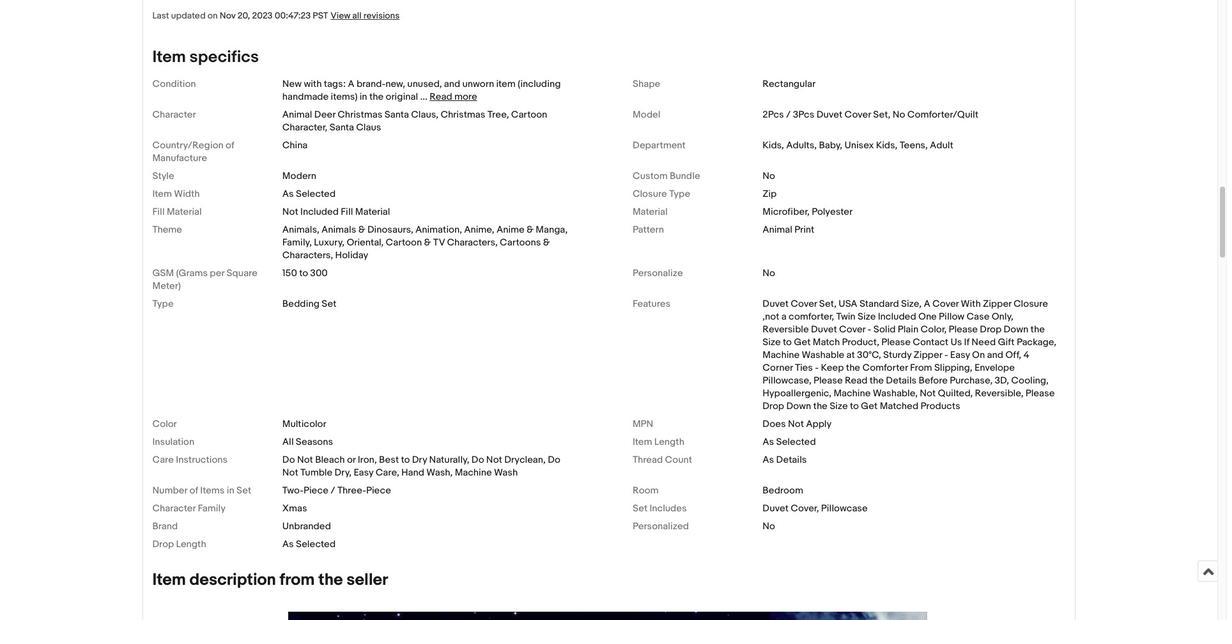 Task type: vqa. For each thing, say whether or not it's contained in the screenshot.
the machine within Do Not Bleach or Iron, Best to Dry Naturally, Do Not Dryclean, Do Not Tumble Dry, Easy Care, Hand Wash, Machine Wash
yes



Task type: describe. For each thing, give the bounding box(es) containing it.
animals,
[[283, 224, 320, 236]]

0 horizontal spatial santa
[[330, 121, 354, 133]]

not up wash
[[487, 454, 503, 466]]

pst
[[313, 10, 328, 21]]

in inside 'new with tags: a brand-new, unused, and unworn item (including handmade items) in the original ...'
[[360, 91, 367, 103]]

nov
[[220, 10, 236, 21]]

closure inside duvet cover set, usa standard size, a cover with zipper closure ,not a comforter, twin size included one pillow case only, reversible duvet cover - solid plain color, please drop down the size to get match product, please contact us if need gift package, machine washable at 30°c, sturdy zipper - easy on and off, 4 corner ties - keep the comforter from slipping, envelope pillowcase, please read the details before purchase, 3d, cooling, hypoallergenic, machine washable, not quilted, reversible, please drop down the size to get matched products
[[1014, 298, 1049, 310]]

usa
[[839, 298, 858, 310]]

1 vertical spatial get
[[861, 400, 878, 412]]

on
[[973, 349, 986, 361]]

animal print
[[763, 224, 815, 236]]

not right does
[[788, 418, 804, 430]]

custom
[[633, 170, 668, 182]]

as selected for item length
[[763, 436, 816, 448]]

cartoon inside 'animals, animals & dinosaurs, animation, anime, anime & manga, family, luxury, oriental, cartoon & tv characters, cartoons & characters, holiday'
[[386, 236, 422, 248]]

on
[[208, 10, 218, 21]]

claus
[[356, 121, 381, 133]]

includes
[[650, 502, 687, 514]]

items
[[200, 484, 225, 497]]

300
[[310, 267, 328, 279]]

adult
[[930, 139, 954, 151]]

view
[[331, 10, 351, 21]]

2 vertical spatial drop
[[153, 538, 174, 550]]

condition
[[153, 78, 196, 90]]

naturally,
[[429, 454, 470, 466]]

claus,
[[411, 108, 439, 121]]

animal for animal deer christmas santa claus, christmas tree, cartoon character, santa claus
[[283, 108, 312, 121]]

mpn
[[633, 418, 654, 430]]

does
[[763, 418, 786, 430]]

1 vertical spatial details
[[777, 454, 807, 466]]

1 horizontal spatial machine
[[763, 349, 800, 361]]

unused,
[[408, 78, 442, 90]]

character for character
[[153, 108, 196, 121]]

adults,
[[787, 139, 817, 151]]

details inside duvet cover set, usa standard size, a cover with zipper closure ,not a comforter, twin size included one pillow case only, reversible duvet cover - solid plain color, please drop down the size to get match product, please contact us if need gift package, machine washable at 30°c, sturdy zipper - easy on and off, 4 corner ties - keep the comforter from slipping, envelope pillowcase, please read the details before purchase, 3d, cooling, hypoallergenic, machine washable, not quilted, reversible, please drop down the size to get matched products
[[887, 374, 917, 387]]

20,
[[238, 10, 250, 21]]

4
[[1024, 349, 1030, 361]]

0 horizontal spatial included
[[301, 206, 339, 218]]

please down cooling,
[[1026, 387, 1055, 399]]

gsm
[[153, 267, 174, 279]]

easy inside duvet cover set, usa standard size, a cover with zipper closure ,not a comforter, twin size included one pillow case only, reversible duvet cover - solid plain color, please drop down the size to get match product, please contact us if need gift package, machine washable at 30°c, sturdy zipper - easy on and off, 4 corner ties - keep the comforter from slipping, envelope pillowcase, please read the details before purchase, 3d, cooling, hypoallergenic, machine washable, not quilted, reversible, please drop down the size to get matched products
[[951, 349, 971, 361]]

thread
[[633, 454, 663, 466]]

features
[[633, 298, 671, 310]]

does not apply
[[763, 418, 832, 430]]

corner
[[763, 362, 793, 374]]

modern
[[283, 170, 317, 182]]

& up oriental,
[[359, 224, 366, 236]]

updated
[[171, 10, 206, 21]]

model
[[633, 108, 661, 121]]

item length
[[633, 436, 685, 448]]

from
[[280, 570, 315, 590]]

1 fill from the left
[[153, 206, 165, 218]]

please up sturdy
[[882, 336, 911, 348]]

no for personalized
[[763, 520, 776, 532]]

2 fill from the left
[[341, 206, 353, 218]]

2 do from the left
[[472, 454, 484, 466]]

1 vertical spatial characters,
[[283, 249, 333, 261]]

no up "teens,"
[[893, 108, 906, 121]]

length for drop length
[[176, 538, 206, 550]]

washable,
[[873, 387, 918, 399]]

0 vertical spatial read
[[430, 91, 453, 103]]

bundle
[[670, 170, 701, 182]]

selected for drop length
[[296, 538, 336, 550]]

seller
[[347, 570, 388, 590]]

size,
[[902, 298, 922, 310]]

view all revisions link
[[328, 9, 400, 21]]

2 horizontal spatial size
[[858, 310, 876, 323]]

cover up comforter,
[[791, 298, 818, 310]]

slipping,
[[935, 362, 973, 374]]

& left tv
[[424, 236, 431, 248]]

envelope
[[975, 362, 1015, 374]]

as for item length
[[763, 436, 775, 448]]

0 horizontal spatial in
[[227, 484, 234, 497]]

0 vertical spatial drop
[[981, 323, 1002, 335]]

the inside 'new with tags: a brand-new, unused, and unworn item (including handmade items) in the original ...'
[[370, 91, 384, 103]]

country/region of manufacture
[[153, 139, 234, 164]]

2pcs / 3pcs duvet cover set, no comforter/quilt
[[763, 108, 979, 121]]

2 vertical spatial set
[[633, 502, 648, 514]]

duvet down bedroom at right
[[763, 502, 789, 514]]

2 horizontal spatial machine
[[834, 387, 871, 399]]

the down the comforter
[[870, 374, 884, 387]]

description
[[190, 570, 276, 590]]

instructions
[[176, 454, 228, 466]]

package,
[[1017, 336, 1057, 348]]

anime
[[497, 224, 525, 236]]

care
[[153, 454, 174, 466]]

cover down twin
[[840, 323, 866, 335]]

the up "apply"
[[814, 400, 828, 412]]

products
[[921, 400, 961, 412]]

a inside duvet cover set, usa standard size, a cover with zipper closure ,not a comforter, twin size included one pillow case only, reversible duvet cover - solid plain color, please drop down the size to get match product, please contact us if need gift package, machine washable at 30°c, sturdy zipper - easy on and off, 4 corner ties - keep the comforter from slipping, envelope pillowcase, please read the details before purchase, 3d, cooling, hypoallergenic, machine washable, not quilted, reversible, please drop down the size to get matched products
[[924, 298, 931, 310]]

specifics
[[190, 47, 259, 67]]

us
[[951, 336, 963, 348]]

1 vertical spatial set
[[237, 484, 251, 497]]

zip
[[763, 188, 777, 200]]

department
[[633, 139, 686, 151]]

read more
[[430, 91, 477, 103]]

bedding set
[[283, 298, 337, 310]]

the down at
[[847, 362, 861, 374]]

count
[[665, 454, 693, 466]]

wash,
[[427, 467, 453, 479]]

not inside duvet cover set, usa standard size, a cover with zipper closure ,not a comforter, twin size included one pillow case only, reversible duvet cover - solid plain color, please drop down the size to get match product, please contact us if need gift package, machine washable at 30°c, sturdy zipper - easy on and off, 4 corner ties - keep the comforter from slipping, envelope pillowcase, please read the details before purchase, 3d, cooling, hypoallergenic, machine washable, not quilted, reversible, please drop down the size to get matched products
[[920, 387, 936, 399]]

not included fill material
[[283, 206, 390, 218]]

1 do from the left
[[283, 454, 295, 466]]

1 vertical spatial drop
[[763, 400, 785, 412]]

drop length
[[153, 538, 206, 550]]

3pcs
[[793, 108, 815, 121]]

unisex
[[845, 139, 874, 151]]

(including
[[518, 78, 561, 90]]

family,
[[283, 236, 312, 248]]

tv
[[433, 236, 445, 248]]

0 vertical spatial /
[[787, 108, 791, 121]]

0 horizontal spatial down
[[787, 400, 812, 412]]

square
[[227, 267, 258, 279]]

case
[[967, 310, 990, 323]]

the right from
[[319, 570, 343, 590]]

standard
[[860, 298, 900, 310]]

sturdy
[[884, 349, 912, 361]]

animals
[[322, 224, 356, 236]]

2 christmas from the left
[[441, 108, 486, 121]]

tree,
[[488, 108, 509, 121]]

item for item specifics
[[153, 47, 186, 67]]

0 vertical spatial santa
[[385, 108, 409, 121]]

items)
[[331, 91, 358, 103]]

best
[[379, 454, 399, 466]]

2 piece from the left
[[366, 484, 391, 497]]

to inside "do not bleach or iron, best to dry naturally, do not dryclean, do not tumble dry, easy care, hand wash, machine wash"
[[401, 454, 410, 466]]

as selected for item width
[[283, 188, 336, 200]]

0 vertical spatial down
[[1004, 323, 1029, 335]]

new
[[283, 78, 302, 90]]

all
[[283, 436, 294, 448]]

1 vertical spatial zipper
[[914, 349, 943, 361]]

animal for animal print
[[763, 224, 793, 236]]

1 horizontal spatial characters,
[[447, 236, 498, 248]]

1 vertical spatial size
[[763, 336, 781, 348]]

reversible,
[[976, 387, 1024, 399]]

character family
[[153, 502, 226, 514]]



Task type: locate. For each thing, give the bounding box(es) containing it.
1 kids, from the left
[[763, 139, 785, 151]]

pillow
[[939, 310, 965, 323]]

all
[[353, 10, 362, 21]]

please down keep
[[814, 374, 843, 387]]

1 horizontal spatial in
[[360, 91, 367, 103]]

to left matched
[[850, 400, 859, 412]]

0 horizontal spatial piece
[[304, 484, 329, 497]]

duvet up 'match'
[[812, 323, 837, 335]]

get down reversible
[[794, 336, 811, 348]]

cover,
[[791, 502, 819, 514]]

and inside 'new with tags: a brand-new, unused, and unworn item (including handmade items) in the original ...'
[[444, 78, 461, 90]]

included up animals,
[[301, 206, 339, 218]]

0 horizontal spatial set
[[237, 484, 251, 497]]

0 horizontal spatial read
[[430, 91, 453, 103]]

material down width
[[167, 206, 202, 218]]

1 vertical spatial type
[[153, 298, 174, 310]]

no down bedroom at right
[[763, 520, 776, 532]]

2 vertical spatial as selected
[[283, 538, 336, 550]]

comforter,
[[789, 310, 835, 323]]

read down at
[[845, 374, 868, 387]]

easy down us
[[951, 349, 971, 361]]

item up condition at the left top of the page
[[153, 47, 186, 67]]

cover up pillow
[[933, 298, 959, 310]]

2 vertical spatial size
[[830, 400, 848, 412]]

kids,
[[763, 139, 785, 151], [877, 139, 898, 151]]

1 horizontal spatial a
[[924, 298, 931, 310]]

not up tumble
[[297, 454, 313, 466]]

length down brand
[[176, 538, 206, 550]]

easy inside "do not bleach or iron, best to dry naturally, do not dryclean, do not tumble dry, easy care, hand wash, machine wash"
[[354, 467, 374, 479]]

selected down "modern"
[[296, 188, 336, 200]]

as down "modern"
[[283, 188, 294, 200]]

as selected down "modern"
[[283, 188, 336, 200]]

1 vertical spatial selected
[[777, 436, 816, 448]]

machine down naturally,
[[455, 467, 492, 479]]

animal deer christmas santa claus, christmas tree, cartoon character, santa claus
[[283, 108, 548, 133]]

1 horizontal spatial piece
[[366, 484, 391, 497]]

contact
[[913, 336, 949, 348]]

not
[[283, 206, 298, 218], [920, 387, 936, 399], [788, 418, 804, 430], [297, 454, 313, 466], [487, 454, 503, 466], [283, 467, 298, 479]]

1 horizontal spatial of
[[226, 139, 234, 151]]

no up ,not
[[763, 267, 776, 279]]

1 character from the top
[[153, 108, 196, 121]]

apply
[[807, 418, 832, 430]]

item description from the seller
[[153, 570, 388, 590]]

before
[[919, 374, 948, 387]]

cartoon inside animal deer christmas santa claus, christmas tree, cartoon character, santa claus
[[511, 108, 548, 121]]

characters,
[[447, 236, 498, 248], [283, 249, 333, 261]]

country/region
[[153, 139, 224, 151]]

from
[[911, 362, 933, 374]]

of for number
[[190, 484, 198, 497]]

1 vertical spatial of
[[190, 484, 198, 497]]

kids, left adults,
[[763, 139, 785, 151]]

1 horizontal spatial size
[[830, 400, 848, 412]]

,not
[[763, 310, 780, 323]]

hand
[[402, 467, 425, 479]]

cartoon
[[511, 108, 548, 121], [386, 236, 422, 248]]

and up envelope
[[988, 349, 1004, 361]]

as selected up as details
[[763, 436, 816, 448]]

0 horizontal spatial fill
[[153, 206, 165, 218]]

animal up "character,"
[[283, 108, 312, 121]]

0 horizontal spatial closure
[[633, 188, 667, 200]]

1 horizontal spatial zipper
[[984, 298, 1012, 310]]

material
[[167, 206, 202, 218], [355, 206, 390, 218], [633, 206, 668, 218]]

0 vertical spatial included
[[301, 206, 339, 218]]

1 horizontal spatial animal
[[763, 224, 793, 236]]

twin
[[837, 310, 856, 323]]

1 horizontal spatial easy
[[951, 349, 971, 361]]

or
[[347, 454, 356, 466]]

0 horizontal spatial animal
[[283, 108, 312, 121]]

washable
[[802, 349, 845, 361]]

character for character family
[[153, 502, 196, 514]]

brand
[[153, 520, 178, 532]]

0 vertical spatial easy
[[951, 349, 971, 361]]

details up bedroom at right
[[777, 454, 807, 466]]

to right 150 in the top left of the page
[[299, 267, 308, 279]]

a up one
[[924, 298, 931, 310]]

piece down care,
[[366, 484, 391, 497]]

- up the 'slipping,'
[[945, 349, 949, 361]]

dry
[[412, 454, 427, 466]]

manufacture
[[153, 152, 207, 164]]

a inside 'new with tags: a brand-new, unused, and unworn item (including handmade items) in the original ...'
[[348, 78, 355, 90]]

1 vertical spatial a
[[924, 298, 931, 310]]

0 horizontal spatial size
[[763, 336, 781, 348]]

1 horizontal spatial cartoon
[[511, 108, 548, 121]]

do right naturally,
[[472, 454, 484, 466]]

of right country/region
[[226, 139, 234, 151]]

selected
[[296, 188, 336, 200], [777, 436, 816, 448], [296, 538, 336, 550]]

3 do from the left
[[548, 454, 561, 466]]

microfiber, polyester
[[763, 206, 853, 218]]

item for item width
[[153, 188, 172, 200]]

care instructions
[[153, 454, 228, 466]]

christmas
[[338, 108, 383, 121], [441, 108, 486, 121]]

0 vertical spatial -
[[868, 323, 872, 335]]

0 horizontal spatial details
[[777, 454, 807, 466]]

santa
[[385, 108, 409, 121], [330, 121, 354, 133]]

personalized
[[633, 520, 689, 532]]

character
[[153, 108, 196, 121], [153, 502, 196, 514]]

0 vertical spatial length
[[655, 436, 685, 448]]

0 vertical spatial type
[[670, 188, 691, 200]]

1 horizontal spatial drop
[[763, 400, 785, 412]]

and
[[444, 78, 461, 90], [988, 349, 1004, 361]]

0 horizontal spatial drop
[[153, 538, 174, 550]]

per
[[210, 267, 225, 279]]

do down all
[[283, 454, 295, 466]]

- left solid
[[868, 323, 872, 335]]

type
[[670, 188, 691, 200], [153, 298, 174, 310]]

1 vertical spatial animal
[[763, 224, 793, 236]]

1 vertical spatial in
[[227, 484, 234, 497]]

0 horizontal spatial /
[[331, 484, 335, 497]]

a
[[782, 310, 787, 323]]

0 vertical spatial animal
[[283, 108, 312, 121]]

read inside duvet cover set, usa standard size, a cover with zipper closure ,not a comforter, twin size included one pillow case only, reversible duvet cover - solid plain color, please drop down the size to get match product, please contact us if need gift package, machine washable at 30°c, sturdy zipper - easy on and off, 4 corner ties - keep the comforter from slipping, envelope pillowcase, please read the details before purchase, 3d, cooling, hypoallergenic, machine washable, not quilted, reversible, please drop down the size to get matched products
[[845, 374, 868, 387]]

- right ties
[[816, 362, 819, 374]]

zipper down contact on the bottom
[[914, 349, 943, 361]]

anime,
[[464, 224, 495, 236]]

material up 'pattern' at the top right of page
[[633, 206, 668, 218]]

2 kids, from the left
[[877, 139, 898, 151]]

original
[[386, 91, 418, 103]]

0 vertical spatial and
[[444, 78, 461, 90]]

type down meter)
[[153, 298, 174, 310]]

zipper up only,
[[984, 298, 1012, 310]]

in down the brand-
[[360, 91, 367, 103]]

3 material from the left
[[633, 206, 668, 218]]

machine up corner
[[763, 349, 800, 361]]

as down does
[[763, 436, 775, 448]]

no up zip
[[763, 170, 776, 182]]

1 horizontal spatial kids,
[[877, 139, 898, 151]]

1 vertical spatial down
[[787, 400, 812, 412]]

characters, down family, on the left
[[283, 249, 333, 261]]

2023
[[252, 10, 273, 21]]

1 horizontal spatial included
[[878, 310, 917, 323]]

the up 'package,'
[[1031, 323, 1045, 335]]

animal down microfiber,
[[763, 224, 793, 236]]

duvet cover, pillowcase
[[763, 502, 868, 514]]

included inside duvet cover set, usa standard size, a cover with zipper closure ,not a comforter, twin size included one pillow case only, reversible duvet cover - solid plain color, please drop down the size to get match product, please contact us if need gift package, machine washable at 30°c, sturdy zipper - easy on and off, 4 corner ties - keep the comforter from slipping, envelope pillowcase, please read the details before purchase, 3d, cooling, hypoallergenic, machine washable, not quilted, reversible, please drop down the size to get matched products
[[878, 310, 917, 323]]

& up cartoons
[[527, 224, 534, 236]]

a
[[348, 78, 355, 90], [924, 298, 931, 310]]

material up dinosaurs, at the left of the page
[[355, 206, 390, 218]]

not up animals,
[[283, 206, 298, 218]]

in
[[360, 91, 367, 103], [227, 484, 234, 497]]

0 vertical spatial as selected
[[283, 188, 336, 200]]

cartoons
[[500, 236, 541, 248]]

tumble
[[301, 467, 333, 479]]

drop down brand
[[153, 538, 174, 550]]

cover up kids, adults, baby, unisex kids, teens, adult
[[845, 108, 872, 121]]

1 horizontal spatial set,
[[874, 108, 891, 121]]

3d,
[[995, 374, 1010, 387]]

2 horizontal spatial do
[[548, 454, 561, 466]]

product,
[[843, 336, 880, 348]]

duvet right "3pcs"
[[817, 108, 843, 121]]

machine down keep
[[834, 387, 871, 399]]

drop up does
[[763, 400, 785, 412]]

0 vertical spatial set,
[[874, 108, 891, 121]]

1 vertical spatial and
[[988, 349, 1004, 361]]

family
[[198, 502, 226, 514]]

1 horizontal spatial get
[[861, 400, 878, 412]]

1 vertical spatial as selected
[[763, 436, 816, 448]]

unworn
[[463, 78, 494, 90]]

1 horizontal spatial closure
[[1014, 298, 1049, 310]]

length for item length
[[655, 436, 685, 448]]

1 vertical spatial santa
[[330, 121, 354, 133]]

1 horizontal spatial do
[[472, 454, 484, 466]]

as for thread count
[[763, 454, 775, 466]]

pillowcase,
[[763, 374, 812, 387]]

1 vertical spatial machine
[[834, 387, 871, 399]]

characters, down anime,
[[447, 236, 498, 248]]

of up the character family
[[190, 484, 198, 497]]

cartoon down dinosaurs, at the left of the page
[[386, 236, 422, 248]]

0 vertical spatial size
[[858, 310, 876, 323]]

bleach
[[315, 454, 345, 466]]

/ left three-
[[331, 484, 335, 497]]

1 material from the left
[[167, 206, 202, 218]]

of inside country/region of manufacture
[[226, 139, 234, 151]]

fill up theme
[[153, 206, 165, 218]]

...
[[420, 91, 428, 103]]

no for personalize
[[763, 267, 776, 279]]

not down before
[[920, 387, 936, 399]]

1 christmas from the left
[[338, 108, 383, 121]]

please
[[949, 323, 978, 335], [882, 336, 911, 348], [814, 374, 843, 387], [1026, 387, 1055, 399]]

0 vertical spatial character
[[153, 108, 196, 121]]

0 vertical spatial set
[[322, 298, 337, 310]]

fill up animals
[[341, 206, 353, 218]]

1 horizontal spatial material
[[355, 206, 390, 218]]

0 vertical spatial closure
[[633, 188, 667, 200]]

set includes
[[633, 502, 687, 514]]

print
[[795, 224, 815, 236]]

set right items
[[237, 484, 251, 497]]

set, inside duvet cover set, usa standard size, a cover with zipper closure ,not a comforter, twin size included one pillow case only, reversible duvet cover - solid plain color, please drop down the size to get match product, please contact us if need gift package, machine washable at 30°c, sturdy zipper - easy on and off, 4 corner ties - keep the comforter from slipping, envelope pillowcase, please read the details before purchase, 3d, cooling, hypoallergenic, machine washable, not quilted, reversible, please drop down the size to get matched products
[[820, 298, 837, 310]]

xmas
[[283, 502, 307, 514]]

read right ...
[[430, 91, 453, 103]]

a up items)
[[348, 78, 355, 90]]

keep
[[821, 362, 844, 374]]

do not bleach or iron, best to dry naturally, do not dryclean, do not tumble dry, easy care, hand wash, machine wash
[[283, 454, 561, 479]]

and inside duvet cover set, usa standard size, a cover with zipper closure ,not a comforter, twin size included one pillow case only, reversible duvet cover - solid plain color, please drop down the size to get match product, please contact us if need gift package, machine washable at 30°c, sturdy zipper - easy on and off, 4 corner ties - keep the comforter from slipping, envelope pillowcase, please read the details before purchase, 3d, cooling, hypoallergenic, machine washable, not quilted, reversible, please drop down the size to get matched products
[[988, 349, 1004, 361]]

item down mpn
[[633, 436, 653, 448]]

animal inside animal deer christmas santa claus, christmas tree, cartoon character, santa claus
[[283, 108, 312, 121]]

number
[[153, 484, 187, 497]]

baby,
[[819, 139, 843, 151]]

details up the washable,
[[887, 374, 917, 387]]

fill material
[[153, 206, 202, 218]]

2 material from the left
[[355, 206, 390, 218]]

drop
[[981, 323, 1002, 335], [763, 400, 785, 412], [153, 538, 174, 550]]

1 vertical spatial cartoon
[[386, 236, 422, 248]]

0 horizontal spatial characters,
[[283, 249, 333, 261]]

in right items
[[227, 484, 234, 497]]

2 character from the top
[[153, 502, 196, 514]]

1 vertical spatial easy
[[354, 467, 374, 479]]

if
[[965, 336, 970, 348]]

0 vertical spatial get
[[794, 336, 811, 348]]

as for drop length
[[283, 538, 294, 550]]

drop up need
[[981, 323, 1002, 335]]

kids, left "teens,"
[[877, 139, 898, 151]]

1 horizontal spatial -
[[868, 323, 872, 335]]

at
[[847, 349, 855, 361]]

0 horizontal spatial zipper
[[914, 349, 943, 361]]

item for item length
[[633, 436, 653, 448]]

pillowcase
[[822, 502, 868, 514]]

to
[[299, 267, 308, 279], [783, 336, 792, 348], [850, 400, 859, 412], [401, 454, 410, 466]]

duvet up ,not
[[763, 298, 789, 310]]

wash
[[494, 467, 518, 479]]

1 horizontal spatial christmas
[[441, 108, 486, 121]]

set down room on the right bottom
[[633, 502, 648, 514]]

as selected for drop length
[[283, 538, 336, 550]]

personalize
[[633, 267, 683, 279]]

1 horizontal spatial and
[[988, 349, 1004, 361]]

luxury,
[[314, 236, 345, 248]]

as down unbranded at bottom left
[[283, 538, 294, 550]]

to left the dry
[[401, 454, 410, 466]]

two-
[[283, 484, 304, 497]]

1 vertical spatial /
[[331, 484, 335, 497]]

selected for item width
[[296, 188, 336, 200]]

1 vertical spatial included
[[878, 310, 917, 323]]

piece down tumble
[[304, 484, 329, 497]]

& down manga,
[[543, 236, 550, 248]]

machine inside "do not bleach or iron, best to dry naturally, do not dryclean, do not tumble dry, easy care, hand wash, machine wash"
[[455, 467, 492, 479]]

set right the bedding
[[322, 298, 337, 310]]

down up gift
[[1004, 323, 1029, 335]]

0 vertical spatial characters,
[[447, 236, 498, 248]]

length up thread count
[[655, 436, 685, 448]]

to down reversible
[[783, 336, 792, 348]]

0 horizontal spatial get
[[794, 336, 811, 348]]

selected for item length
[[777, 436, 816, 448]]

easy down iron,
[[354, 467, 374, 479]]

2 horizontal spatial -
[[945, 349, 949, 361]]

1 horizontal spatial type
[[670, 188, 691, 200]]

1 vertical spatial character
[[153, 502, 196, 514]]

1 piece from the left
[[304, 484, 329, 497]]

as for item width
[[283, 188, 294, 200]]

2 vertical spatial machine
[[455, 467, 492, 479]]

closure up 'package,'
[[1014, 298, 1049, 310]]

1 vertical spatial set,
[[820, 298, 837, 310]]

not up two-
[[283, 467, 298, 479]]

2 vertical spatial -
[[816, 362, 819, 374]]

color,
[[921, 323, 947, 335]]

character down number
[[153, 502, 196, 514]]

set, left usa
[[820, 298, 837, 310]]

0 vertical spatial in
[[360, 91, 367, 103]]

included up plain
[[878, 310, 917, 323]]

1 vertical spatial -
[[945, 349, 949, 361]]

0 vertical spatial details
[[887, 374, 917, 387]]

of for country/region
[[226, 139, 234, 151]]

item for item description from the seller
[[153, 570, 186, 590]]

0 vertical spatial cartoon
[[511, 108, 548, 121]]

oriental,
[[347, 236, 384, 248]]

(grams
[[176, 267, 208, 279]]

1 horizontal spatial /
[[787, 108, 791, 121]]

1 horizontal spatial length
[[655, 436, 685, 448]]

number of items in set
[[153, 484, 251, 497]]

/ right 2pcs in the top of the page
[[787, 108, 791, 121]]

the down the brand-
[[370, 91, 384, 103]]

1 horizontal spatial read
[[845, 374, 868, 387]]

0 horizontal spatial set,
[[820, 298, 837, 310]]

set,
[[874, 108, 891, 121], [820, 298, 837, 310]]

0 horizontal spatial -
[[816, 362, 819, 374]]

cover
[[845, 108, 872, 121], [791, 298, 818, 310], [933, 298, 959, 310], [840, 323, 866, 335]]

1 vertical spatial closure
[[1014, 298, 1049, 310]]

the
[[370, 91, 384, 103], [1031, 323, 1045, 335], [847, 362, 861, 374], [870, 374, 884, 387], [814, 400, 828, 412], [319, 570, 343, 590]]

santa down original
[[385, 108, 409, 121]]

last updated on nov 20, 2023 00:47:23 pst view all revisions
[[153, 10, 400, 21]]

comforter/quilt
[[908, 108, 979, 121]]

2 horizontal spatial material
[[633, 206, 668, 218]]

please up if
[[949, 323, 978, 335]]

christmas up claus at the top left of the page
[[338, 108, 383, 121]]

0 horizontal spatial kids,
[[763, 139, 785, 151]]

set, up unisex
[[874, 108, 891, 121]]

character down condition at the left top of the page
[[153, 108, 196, 121]]

0 horizontal spatial cartoon
[[386, 236, 422, 248]]

animals, animals & dinosaurs, animation, anime, anime & manga, family, luxury, oriental, cartoon & tv characters, cartoons & characters, holiday
[[283, 224, 568, 261]]

item width
[[153, 188, 200, 200]]

size up "apply"
[[830, 400, 848, 412]]

thread count
[[633, 454, 693, 466]]

0 vertical spatial a
[[348, 78, 355, 90]]

as selected down unbranded at bottom left
[[283, 538, 336, 550]]

selected down unbranded at bottom left
[[296, 538, 336, 550]]

0 horizontal spatial of
[[190, 484, 198, 497]]

seasons
[[296, 436, 333, 448]]

dryclean,
[[505, 454, 546, 466]]

cartoon right "tree,"
[[511, 108, 548, 121]]

2 vertical spatial selected
[[296, 538, 336, 550]]

size down "standard"
[[858, 310, 876, 323]]

iron,
[[358, 454, 377, 466]]

1 vertical spatial length
[[176, 538, 206, 550]]

00:47:23
[[275, 10, 311, 21]]

2 horizontal spatial set
[[633, 502, 648, 514]]

no for custom bundle
[[763, 170, 776, 182]]



